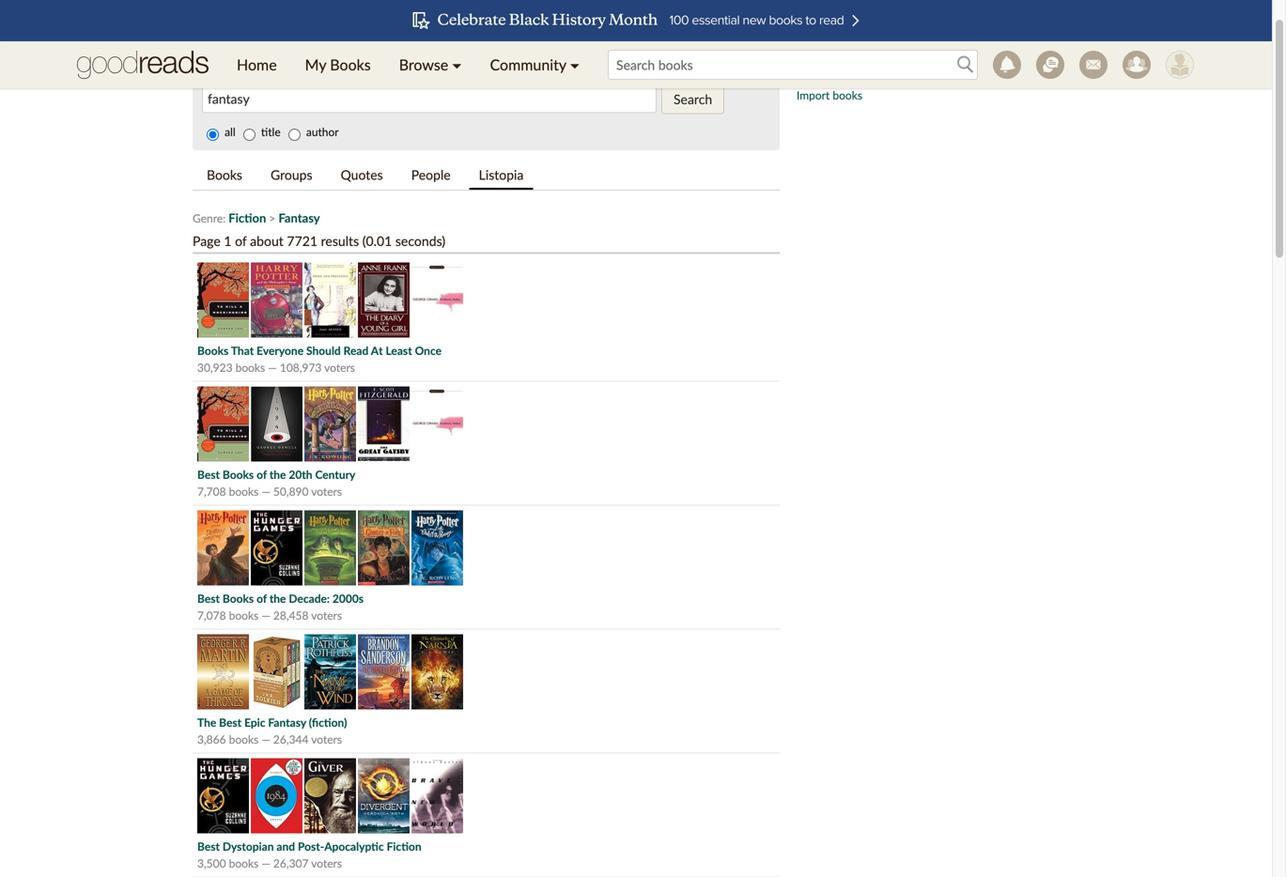Task type: vqa. For each thing, say whether or not it's contained in the screenshot.
"search lists" text box
no



Task type: locate. For each thing, give the bounding box(es) containing it.
1 vertical spatial animal farm by george orwell image
[[412, 387, 463, 462]]

browse
[[399, 55, 448, 74]]

the giver by lois lowry image
[[304, 759, 356, 834]]

home link
[[223, 41, 291, 88]]

harry potter and the order of the phoenix by j.k. rowling image
[[412, 511, 463, 586]]

harry potter and the deathly hallows by j.k. rowling image
[[197, 511, 249, 586]]

voters inside best books of the 20th century 7,708 books     —     50,890 voters
[[311, 485, 342, 499]]

results
[[321, 233, 359, 249]]

search
[[193, 36, 257, 59]]

genre: fiction > fantasy page 1 of about 7721 results (0.01 seconds)
[[193, 210, 446, 249]]

1 animal farm by george orwell image from the top
[[412, 263, 463, 338]]

1 vertical spatial of
[[257, 468, 267, 482]]

best up 3,500
[[197, 840, 220, 854]]

harry potter and the sorcerer's stone by j.k. rowling image
[[304, 387, 356, 462]]

50,890
[[273, 485, 309, 499]]

books that everyone should read at least once link
[[197, 344, 442, 358]]

books up the 7,708
[[223, 468, 254, 482]]

1984 by george orwell image up best books of the 20th century link
[[251, 387, 303, 462]]

best for best books of the decade: 2000s 7,078 books     —     28,458 voters
[[197, 592, 220, 606]]

1984 by george orwell image
[[251, 387, 303, 462], [251, 759, 303, 834]]

voters down decade:
[[311, 609, 342, 623]]

voters inside the best epic fantasy (fiction) 3,866 books     —     26,344 voters
[[311, 733, 342, 747]]

best inside best books of the decade: 2000s 7,078 books     —     28,458 voters
[[197, 592, 220, 606]]

▾ right community at the left of page
[[570, 55, 580, 74]]

home
[[237, 55, 277, 74]]

1 vertical spatial the
[[270, 592, 286, 606]]

animal farm by george orwell image up the once
[[412, 263, 463, 338]]

best up the 7,708
[[197, 468, 220, 482]]

best up 7,078
[[197, 592, 220, 606]]

brave new world by aldous huxley image
[[412, 759, 463, 834]]

the
[[270, 468, 286, 482], [270, 592, 286, 606]]

notifications image
[[993, 51, 1022, 79]]

2000s
[[333, 592, 364, 606]]

1 vertical spatial 1984 by george orwell image
[[251, 759, 303, 834]]

2 1984 by george orwell image from the top
[[251, 759, 303, 834]]

voters down should
[[324, 361, 355, 374]]

— down the best books of the decade: 2000s link
[[262, 609, 271, 623]]

dystopian
[[223, 840, 274, 854]]

the inside best books of the 20th century 7,708 books     —     50,890 voters
[[270, 468, 286, 482]]

voters down century
[[311, 485, 342, 499]]

to kill a mockingbird by harper lee image left the harry potter and the philosopher's stone by j.k. rowling image
[[197, 263, 249, 338]]

least
[[386, 344, 412, 358]]

Search for books to add to your shelves search field
[[608, 50, 978, 80]]

menu containing home
[[223, 41, 594, 88]]

of for 20th
[[257, 468, 267, 482]]

▾ for browse ▾
[[452, 55, 462, 74]]

j.r.r. tolkien 4-book boxed set by j.r.r. tolkien image
[[251, 635, 303, 710]]

the name of the wind by patrick rothfuss image
[[304, 635, 356, 710]]

(0.01
[[363, 233, 392, 249]]

books that everyone should read at least once 30,923 books     —     108,973 voters
[[197, 344, 442, 374]]

best dystopian and post-apocalyptic fiction 3,500 books     —     26,307 voters
[[197, 840, 422, 871]]

2 the from the top
[[270, 592, 286, 606]]

everyone
[[257, 344, 304, 358]]

— for decade:
[[262, 609, 271, 623]]

voters inside best books of the decade: 2000s 7,078 books     —     28,458 voters
[[311, 609, 342, 623]]

fantasy inside genre: fiction > fantasy page 1 of about 7721 results (0.01 seconds)
[[279, 210, 320, 226]]

1984 by george orwell image for and
[[251, 759, 303, 834]]

best books of the decade: 2000s 7,078 books     —     28,458 voters
[[197, 592, 364, 623]]

listopia
[[479, 167, 524, 183]]

community
[[490, 55, 566, 74]]

of inside best books of the decade: 2000s 7,078 books     —     28,458 voters
[[257, 592, 267, 606]]

the for 50,890
[[270, 468, 286, 482]]

books inside best books of the decade: 2000s 7,078 books     —     28,458 voters
[[223, 592, 254, 606]]

books down dystopian
[[229, 857, 259, 871]]

books up 30,923
[[197, 344, 229, 358]]

menu
[[223, 41, 594, 88]]

fiction
[[229, 210, 266, 226], [387, 840, 422, 854]]

— inside books that everyone should read at least once 30,923 books     —     108,973 voters
[[268, 361, 277, 374]]

voters down (fiction) on the left of the page
[[311, 733, 342, 747]]

fiction inside genre: fiction > fantasy page 1 of about 7721 results (0.01 seconds)
[[229, 210, 266, 226]]

— down the best epic fantasy (fiction) link
[[262, 733, 271, 747]]

fantasy up 7721
[[279, 210, 320, 226]]

voters inside best dystopian and post-apocalyptic fiction 3,500 books     —     26,307 voters
[[311, 857, 342, 871]]

terry turtle image
[[1166, 51, 1194, 79]]

and
[[277, 840, 295, 854]]

the up the 28,458
[[270, 592, 286, 606]]

books right the 7,708
[[229, 485, 259, 499]]

— inside best dystopian and post-apocalyptic fiction 3,500 books     —     26,307 voters
[[262, 857, 271, 871]]

the great gatsby by f. scott fitzgerald image
[[358, 387, 410, 462]]

inbox image
[[1080, 51, 1108, 79]]

— down everyone
[[268, 361, 277, 374]]

the hunger games by suzanne collins image
[[251, 511, 303, 586], [197, 759, 249, 834]]

the up 50,890
[[270, 468, 286, 482]]

▾ right the browse at the top left
[[452, 55, 462, 74]]

the inside best books of the decade: 2000s 7,078 books     —     28,458 voters
[[270, 592, 286, 606]]

voters
[[324, 361, 355, 374], [311, 485, 342, 499], [311, 609, 342, 623], [311, 733, 342, 747], [311, 857, 342, 871]]

to kill a mockingbird by harper lee image down 30,923
[[197, 387, 249, 462]]

0 vertical spatial fiction
[[229, 210, 266, 226]]

best right the
[[219, 716, 242, 730]]

None radio
[[207, 129, 219, 141], [288, 129, 301, 141], [207, 129, 219, 141], [288, 129, 301, 141]]

1 1984 by george orwell image from the top
[[251, 387, 303, 462]]

1 horizontal spatial fiction
[[387, 840, 422, 854]]

1 vertical spatial fantasy
[[268, 716, 306, 730]]

0 vertical spatial 1984 by george orwell image
[[251, 387, 303, 462]]

voters for decade:
[[311, 609, 342, 623]]

voters down post-
[[311, 857, 342, 871]]

1
[[224, 233, 232, 249]]

harry potter and the half-blood prince by j.k. rowling image
[[304, 511, 356, 586]]

1 to kill a mockingbird by harper lee image from the top
[[197, 263, 249, 338]]

books inside books that everyone should read at least once 30,923 books     —     108,973 voters
[[236, 361, 265, 374]]

of left decade:
[[257, 592, 267, 606]]

animal farm by george orwell image right the great gatsby by f. scott fitzgerald image on the left
[[412, 387, 463, 462]]

— down dystopian
[[262, 857, 271, 871]]

animal farm by george orwell image
[[412, 263, 463, 338], [412, 387, 463, 462]]

26,344
[[273, 733, 309, 747]]

the diary of a young girl by anne frank image
[[358, 263, 410, 338]]

0 horizontal spatial ▾
[[452, 55, 462, 74]]

the hunger games by suzanne collins image up the best books of the decade: 2000s link
[[251, 511, 303, 586]]

— down best books of the 20th century link
[[262, 485, 271, 499]]

books for my books
[[330, 55, 371, 74]]

books inside menu
[[330, 55, 371, 74]]

title
[[258, 125, 284, 139]]

quotes
[[341, 167, 383, 183]]

voters for 20th
[[311, 485, 342, 499]]

2 ▾ from the left
[[570, 55, 580, 74]]

0 vertical spatial the
[[270, 468, 286, 482]]

2 vertical spatial of
[[257, 592, 267, 606]]

of
[[235, 233, 247, 249], [257, 468, 267, 482], [257, 592, 267, 606]]

None submit
[[662, 84, 725, 114]]

best dystopian and post-apocalyptic fiction link
[[197, 840, 422, 854]]

best inside best dystopian and post-apocalyptic fiction 3,500 books     —     26,307 voters
[[197, 840, 220, 854]]

of inside best books of the 20th century 7,708 books     —     50,890 voters
[[257, 468, 267, 482]]

books down the epic
[[229, 733, 259, 747]]

0 vertical spatial animal farm by george orwell image
[[412, 263, 463, 338]]

2 to kill a mockingbird by harper lee image from the top
[[197, 387, 249, 462]]

▾
[[452, 55, 462, 74], [570, 55, 580, 74]]

quotes link
[[331, 162, 393, 188]]

books down that
[[236, 361, 265, 374]]

best books of the 20th century link
[[197, 468, 356, 482]]

people link
[[402, 162, 460, 188]]

of right the 1
[[235, 233, 247, 249]]

of for decade:
[[257, 592, 267, 606]]

books
[[833, 88, 863, 102], [236, 361, 265, 374], [229, 485, 259, 499], [229, 609, 259, 623], [229, 733, 259, 747], [229, 857, 259, 871]]

fiction right the apocalyptic
[[387, 840, 422, 854]]

1 vertical spatial the hunger games by suzanne collins image
[[197, 759, 249, 834]]

1 vertical spatial fiction
[[387, 840, 422, 854]]

Search books text field
[[608, 50, 978, 80]]

fantasy
[[279, 210, 320, 226], [268, 716, 306, 730]]

1 horizontal spatial the hunger games by suzanne collins image
[[251, 511, 303, 586]]

2 animal farm by george orwell image from the top
[[412, 387, 463, 462]]

of left 20th
[[257, 468, 267, 482]]

0 horizontal spatial the hunger games by suzanne collins image
[[197, 759, 249, 834]]

community ▾
[[490, 55, 580, 74]]

1 the from the top
[[270, 468, 286, 482]]

books inside best books of the 20th century 7,708 books     —     50,890 voters
[[223, 468, 254, 482]]

the chronicles of narnia by c.s. lewis image
[[412, 635, 463, 710]]

my group discussions image
[[1037, 51, 1065, 79]]

import books
[[797, 88, 863, 102]]

— inside best books of the decade: 2000s 7,078 books     —     28,458 voters
[[262, 609, 271, 623]]

all
[[222, 125, 238, 139]]

1 horizontal spatial ▾
[[570, 55, 580, 74]]

to kill a mockingbird by harper lee image for best
[[197, 387, 249, 462]]

books up 7,078
[[223, 592, 254, 606]]

1984 by george orwell image up "and"
[[251, 759, 303, 834]]

fantasy up 26,344
[[268, 716, 306, 730]]

None radio
[[243, 129, 255, 141]]

books right 7,078
[[229, 609, 259, 623]]

1 vertical spatial to kill a mockingbird by harper lee image
[[197, 387, 249, 462]]

fantasy for 26,344
[[268, 716, 306, 730]]

0 horizontal spatial fiction
[[229, 210, 266, 226]]

read
[[344, 344, 369, 358]]

books
[[330, 55, 371, 74], [207, 167, 242, 183], [197, 344, 229, 358], [223, 468, 254, 482], [223, 592, 254, 606]]

— inside best books of the 20th century 7,708 books     —     50,890 voters
[[262, 485, 271, 499]]

0 vertical spatial to kill a mockingbird by harper lee image
[[197, 263, 249, 338]]

pride and prejudice by jane austen image
[[304, 263, 356, 338]]

to kill a mockingbird by harper lee image
[[197, 263, 249, 338], [197, 387, 249, 462]]

—
[[268, 361, 277, 374], [262, 485, 271, 499], [262, 609, 271, 623], [262, 733, 271, 747], [262, 857, 271, 871]]

the way of kings by brandon sanderson image
[[358, 635, 410, 710]]

the hunger games by suzanne collins image up dystopian
[[197, 759, 249, 834]]

fiction left >
[[229, 210, 266, 226]]

1 ▾ from the left
[[452, 55, 462, 74]]

26,307
[[273, 857, 309, 871]]

that
[[231, 344, 254, 358]]

harry potter and the philosopher's stone by j.k. rowling image
[[251, 263, 303, 338]]

books for best books of the 20th century 7,708 books     —     50,890 voters
[[223, 468, 254, 482]]

books inside best dystopian and post-apocalyptic fiction 3,500 books     —     26,307 voters
[[229, 857, 259, 871]]

fantasy inside the best epic fantasy (fiction) 3,866 books     —     26,344 voters
[[268, 716, 306, 730]]

best inside best books of the 20th century 7,708 books     —     50,890 voters
[[197, 468, 220, 482]]

best inside the best epic fantasy (fiction) 3,866 books     —     26,344 voters
[[219, 716, 242, 730]]

best
[[197, 468, 220, 482], [197, 592, 220, 606], [219, 716, 242, 730], [197, 840, 220, 854]]

0 vertical spatial of
[[235, 233, 247, 249]]

animal farm by george orwell image for books that everyone should read at least once 30,923 books     —     108,973 voters
[[412, 263, 463, 338]]

books right my
[[330, 55, 371, 74]]

0 vertical spatial fantasy
[[279, 210, 320, 226]]



Task type: describe. For each thing, give the bounding box(es) containing it.
my books link
[[291, 41, 385, 88]]

books inside best books of the 20th century 7,708 books     —     50,890 voters
[[229, 485, 259, 499]]

animal farm by george orwell image for best books of the 20th century 7,708 books     —     50,890 voters
[[412, 387, 463, 462]]

fantasy link
[[279, 210, 320, 226]]

friend requests image
[[1123, 51, 1151, 79]]

(fiction)
[[309, 716, 347, 730]]

of inside genre: fiction > fantasy page 1 of about 7721 results (0.01 seconds)
[[235, 233, 247, 249]]

best for best books of the 20th century 7,708 books     —     50,890 voters
[[197, 468, 220, 482]]

harry potter and the goblet of fire by j.k. rowling image
[[358, 511, 410, 586]]

1984 by george orwell image for of
[[251, 387, 303, 462]]

to kill a mockingbird by harper lee image for books
[[197, 263, 249, 338]]

fiction inside best dystopian and post-apocalyptic fiction 3,500 books     —     26,307 voters
[[387, 840, 422, 854]]

— for 20th
[[262, 485, 271, 499]]

Search by Book Title, Author, or ISBN text field
[[202, 84, 657, 113]]

books right import
[[833, 88, 863, 102]]

— inside the best epic fantasy (fiction) 3,866 books     —     26,344 voters
[[262, 733, 271, 747]]

divergent by veronica roth image
[[358, 759, 410, 834]]

the best epic fantasy (fiction) link
[[197, 716, 347, 730]]

best for best dystopian and post-apocalyptic fiction 3,500 books     —     26,307 voters
[[197, 840, 220, 854]]

20th
[[289, 468, 313, 482]]

108,973
[[280, 361, 322, 374]]

>
[[269, 211, 276, 225]]

at
[[371, 344, 383, 358]]

books inside best books of the decade: 2000s 7,078 books     —     28,458 voters
[[229, 609, 259, 623]]

once
[[415, 344, 442, 358]]

author
[[303, 125, 339, 139]]

the best epic fantasy (fiction) 3,866 books     —     26,344 voters
[[197, 716, 347, 747]]

seconds)
[[395, 233, 446, 249]]

the
[[197, 716, 216, 730]]

books link
[[197, 162, 252, 188]]

browse ▾
[[399, 55, 462, 74]]

▾ for community ▾
[[570, 55, 580, 74]]

7,708
[[197, 485, 226, 499]]

the for 28,458
[[270, 592, 286, 606]]

groups
[[271, 167, 313, 183]]

3,866
[[197, 733, 226, 747]]

page
[[193, 233, 221, 249]]

books down all
[[207, 167, 242, 183]]

import books link
[[797, 88, 863, 102]]

voters inside books that everyone should read at least once 30,923 books     —     108,973 voters
[[324, 361, 355, 374]]

century
[[315, 468, 356, 482]]

7721
[[287, 233, 318, 249]]

a game of thrones by george r.r. martin image
[[197, 635, 249, 710]]

fiction link
[[229, 210, 266, 226]]

post-
[[298, 840, 324, 854]]

groups link
[[261, 162, 322, 188]]

3,500
[[197, 857, 226, 871]]

— for apocalyptic
[[262, 857, 271, 871]]

fantasy for 7721
[[279, 210, 320, 226]]

best books of the decade: 2000s link
[[197, 592, 364, 606]]

0 vertical spatial the hunger games by suzanne collins image
[[251, 511, 303, 586]]

decade:
[[289, 592, 330, 606]]

books inside books that everyone should read at least once 30,923 books     —     108,973 voters
[[197, 344, 229, 358]]

about
[[250, 233, 284, 249]]

people
[[411, 167, 451, 183]]

7,078
[[197, 609, 226, 623]]

books for best books of the decade: 2000s 7,078 books     —     28,458 voters
[[223, 592, 254, 606]]

28,458
[[273, 609, 309, 623]]

30,923
[[197, 361, 233, 374]]

voters for apocalyptic
[[311, 857, 342, 871]]

apocalyptic
[[324, 840, 384, 854]]

community ▾ button
[[476, 41, 594, 88]]

best books of the 20th century 7,708 books     —     50,890 voters
[[197, 468, 356, 499]]

should
[[306, 344, 341, 358]]

my books
[[305, 55, 371, 74]]

browse ▾ button
[[385, 41, 476, 88]]

my
[[305, 55, 326, 74]]

books inside the best epic fantasy (fiction) 3,866 books     —     26,344 voters
[[229, 733, 259, 747]]

epic
[[244, 716, 265, 730]]

genre:
[[193, 211, 226, 225]]

import
[[797, 88, 830, 102]]



